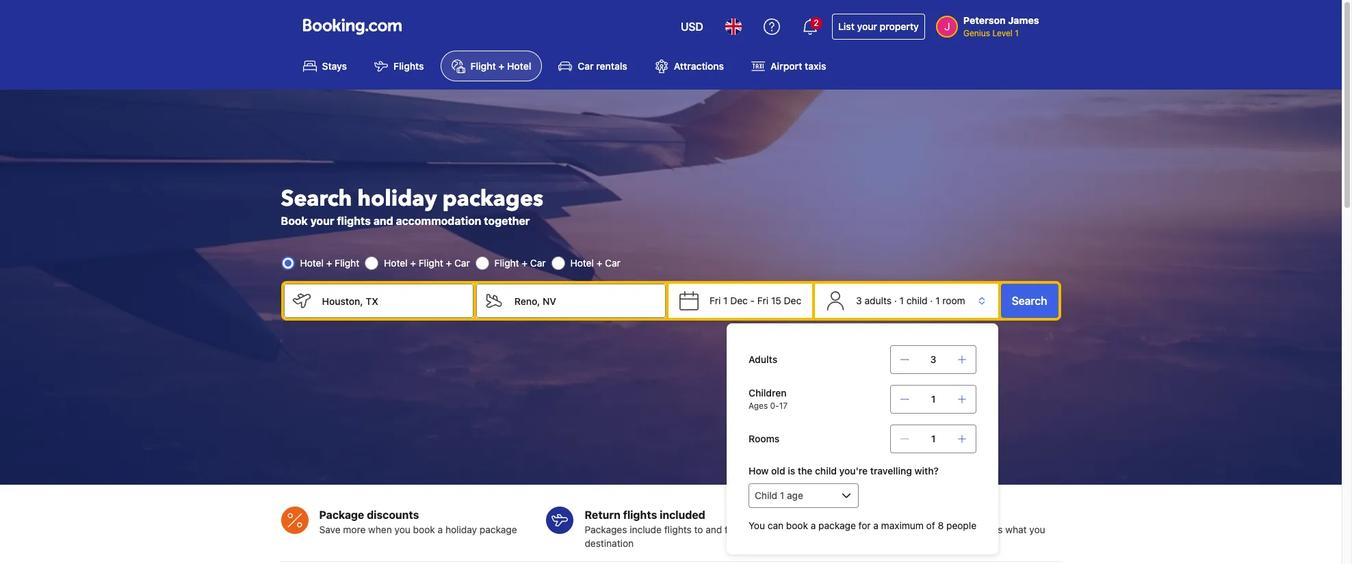 Task type: vqa. For each thing, say whether or not it's contained in the screenshot.
'0.9 MI'
no



Task type: describe. For each thing, give the bounding box(es) containing it.
1 horizontal spatial a
[[811, 520, 816, 532]]

+ for hotel + flight
[[326, 257, 332, 269]]

you
[[749, 520, 765, 532]]

taxes
[[864, 524, 888, 536]]

3 for 3 adults · 1 child · 1 room
[[857, 295, 862, 307]]

of
[[927, 520, 936, 532]]

3 for 3
[[931, 354, 937, 366]]

child for the
[[815, 466, 837, 477]]

to
[[695, 524, 703, 536]]

rooms
[[749, 433, 780, 445]]

return flights included packages include flights to and from your destination
[[585, 509, 768, 550]]

2 horizontal spatial a
[[874, 520, 879, 532]]

-
[[751, 295, 755, 307]]

airport
[[771, 60, 803, 72]]

search holiday packages book your flights and accommodation together
[[281, 184, 544, 227]]

for
[[859, 520, 871, 532]]

you're
[[840, 466, 868, 477]]

0 vertical spatial is
[[788, 466, 796, 477]]

list your property link
[[832, 14, 926, 40]]

adults
[[749, 354, 778, 366]]

maximum
[[882, 520, 924, 532]]

1 dec from the left
[[731, 295, 748, 307]]

car rentals
[[578, 60, 628, 72]]

flights for flights
[[665, 524, 692, 536]]

17
[[780, 401, 788, 411]]

search button
[[1001, 284, 1059, 318]]

what
[[1006, 524, 1027, 536]]

child for 1
[[907, 295, 928, 307]]

from
[[725, 524, 746, 536]]

see
[[978, 524, 993, 536]]

attractions
[[674, 60, 724, 72]]

taxis
[[805, 60, 827, 72]]

a inside package discounts save more when you book a holiday package
[[438, 524, 443, 536]]

flight + hotel
[[471, 60, 532, 72]]

search for search
[[1012, 295, 1048, 307]]

all
[[851, 524, 862, 536]]

2 dec from the left
[[784, 295, 802, 307]]

children
[[749, 387, 787, 399]]

2 you from the left
[[959, 524, 975, 536]]

package
[[319, 509, 364, 522]]

hidden
[[868, 509, 904, 522]]

room
[[943, 295, 966, 307]]

is inside no hidden costs all taxes included. what you see is what you pay
[[996, 524, 1003, 536]]

package discounts save more when you book a holiday package
[[319, 509, 517, 536]]

fri 1 dec - fri 15 dec
[[710, 295, 802, 307]]

what
[[933, 524, 957, 536]]

the
[[798, 466, 813, 477]]

Where from? field
[[311, 284, 474, 318]]

with?
[[915, 466, 939, 477]]

packages
[[585, 524, 627, 536]]

save
[[319, 524, 341, 536]]

james
[[1009, 14, 1040, 26]]

list your property
[[839, 21, 919, 32]]

+ for hotel + flight + car
[[410, 257, 416, 269]]

stays
[[322, 60, 347, 72]]

peterson james genius level 1
[[964, 14, 1040, 38]]

2 fri from the left
[[758, 295, 769, 307]]

return
[[585, 509, 621, 522]]

and inside the return flights included packages include flights to and from your destination
[[706, 524, 722, 536]]

usd
[[681, 21, 704, 33]]

2
[[814, 18, 819, 28]]

holiday inside search holiday packages book your flights and accommodation together
[[358, 184, 437, 214]]

your inside the return flights included packages include flights to and from your destination
[[748, 524, 768, 536]]

you can book a package for a maximum of 8 people
[[749, 520, 977, 532]]

included
[[660, 509, 706, 522]]

genius
[[964, 28, 991, 38]]

flight + hotel link
[[441, 51, 542, 82]]

search for search holiday packages book your flights and accommodation together
[[281, 184, 352, 214]]

holiday inside package discounts save more when you book a holiday package
[[446, 524, 477, 536]]

1 horizontal spatial book
[[786, 520, 809, 532]]

children ages 0-17
[[749, 387, 788, 411]]

airport taxis link
[[741, 51, 838, 82]]

your inside 'link'
[[858, 21, 878, 32]]

2 button
[[794, 10, 827, 43]]

how old is the child you're travelling with?
[[749, 466, 939, 477]]



Task type: locate. For each thing, give the bounding box(es) containing it.
you left the see
[[959, 524, 975, 536]]

a
[[811, 520, 816, 532], [874, 520, 879, 532], [438, 524, 443, 536]]

1 horizontal spatial you
[[959, 524, 975, 536]]

0 horizontal spatial you
[[395, 524, 411, 536]]

0 vertical spatial child
[[907, 295, 928, 307]]

old
[[772, 466, 786, 477]]

8
[[938, 520, 944, 532]]

flight + car
[[495, 257, 546, 269]]

3 adults · 1 child · 1 room
[[857, 295, 966, 307]]

0 horizontal spatial dec
[[731, 295, 748, 307]]

hotel
[[507, 60, 532, 72], [300, 257, 324, 269], [384, 257, 408, 269], [571, 257, 594, 269]]

1 you from the left
[[395, 524, 411, 536]]

0 vertical spatial holiday
[[358, 184, 437, 214]]

1 horizontal spatial your
[[748, 524, 768, 536]]

car up where to? field
[[605, 257, 621, 269]]

0 horizontal spatial fri
[[710, 295, 721, 307]]

flights up include
[[623, 509, 657, 522]]

and inside search holiday packages book your flights and accommodation together
[[374, 215, 393, 227]]

included.
[[890, 524, 931, 536]]

3 you from the left
[[1030, 524, 1046, 536]]

1 vertical spatial search
[[1012, 295, 1048, 307]]

costs
[[907, 509, 936, 522]]

+ for hotel + car
[[597, 257, 603, 269]]

fri left -
[[710, 295, 721, 307]]

dec left -
[[731, 295, 748, 307]]

flights inside search holiday packages book your flights and accommodation together
[[337, 215, 371, 227]]

together
[[484, 215, 530, 227]]

more
[[343, 524, 366, 536]]

hotel + flight
[[300, 257, 360, 269]]

ages
[[749, 401, 768, 411]]

1 vertical spatial is
[[996, 524, 1003, 536]]

a right can
[[811, 520, 816, 532]]

child left room
[[907, 295, 928, 307]]

·
[[895, 295, 897, 307], [931, 295, 933, 307]]

no hidden costs all taxes included. what you see is what you pay
[[851, 509, 1046, 550]]

0 horizontal spatial holiday
[[358, 184, 437, 214]]

Where to? field
[[504, 284, 666, 318]]

2 horizontal spatial flights
[[665, 524, 692, 536]]

0 vertical spatial your
[[858, 21, 878, 32]]

1 horizontal spatial dec
[[784, 295, 802, 307]]

+ for flight + hotel
[[499, 60, 505, 72]]

2 vertical spatial flights
[[665, 524, 692, 536]]

flights for holiday
[[337, 215, 371, 227]]

+ for flight + car
[[522, 257, 528, 269]]

accommodation
[[396, 215, 482, 227]]

0 horizontal spatial package
[[480, 524, 517, 536]]

and
[[374, 215, 393, 227], [706, 524, 722, 536]]

people
[[947, 520, 977, 532]]

1 vertical spatial and
[[706, 524, 722, 536]]

0 vertical spatial flights
[[337, 215, 371, 227]]

your left can
[[748, 524, 768, 536]]

· right adults
[[895, 295, 897, 307]]

3
[[857, 295, 862, 307], [931, 354, 937, 366]]

flight
[[471, 60, 496, 72], [335, 257, 360, 269], [419, 257, 443, 269], [495, 257, 519, 269]]

car rentals link
[[548, 51, 639, 82]]

is
[[788, 466, 796, 477], [996, 524, 1003, 536]]

include
[[630, 524, 662, 536]]

holiday
[[358, 184, 437, 214], [446, 524, 477, 536]]

airport taxis
[[771, 60, 827, 72]]

2 horizontal spatial your
[[858, 21, 878, 32]]

car
[[578, 60, 594, 72], [455, 257, 470, 269], [530, 257, 546, 269], [605, 257, 621, 269]]

adults
[[865, 295, 892, 307]]

0 horizontal spatial and
[[374, 215, 393, 227]]

a right for
[[874, 520, 879, 532]]

1 fri from the left
[[710, 295, 721, 307]]

1 horizontal spatial holiday
[[446, 524, 477, 536]]

book
[[281, 215, 308, 227]]

when
[[368, 524, 392, 536]]

list
[[839, 21, 855, 32]]

destination
[[585, 538, 634, 550]]

fri right -
[[758, 295, 769, 307]]

1 horizontal spatial and
[[706, 524, 722, 536]]

1 horizontal spatial ·
[[931, 295, 933, 307]]

1 horizontal spatial search
[[1012, 295, 1048, 307]]

and right to
[[706, 524, 722, 536]]

0 horizontal spatial your
[[311, 215, 334, 227]]

how
[[749, 466, 769, 477]]

your right list
[[858, 21, 878, 32]]

car down accommodation
[[455, 257, 470, 269]]

search inside button
[[1012, 295, 1048, 307]]

fri
[[710, 295, 721, 307], [758, 295, 769, 307]]

flights down the included
[[665, 524, 692, 536]]

travelling
[[871, 466, 912, 477]]

· left room
[[931, 295, 933, 307]]

peterson
[[964, 14, 1006, 26]]

flights
[[394, 60, 424, 72]]

pay
[[851, 538, 866, 550]]

search inside search holiday packages book your flights and accommodation together
[[281, 184, 352, 214]]

your right book
[[311, 215, 334, 227]]

book right can
[[786, 520, 809, 532]]

1 horizontal spatial package
[[819, 520, 856, 532]]

child right the the
[[815, 466, 837, 477]]

packages
[[443, 184, 544, 214]]

hotel for hotel + flight
[[300, 257, 324, 269]]

1 horizontal spatial child
[[907, 295, 928, 307]]

property
[[880, 21, 919, 32]]

1 inside "peterson james genius level 1"
[[1015, 28, 1019, 38]]

your
[[858, 21, 878, 32], [311, 215, 334, 227], [748, 524, 768, 536]]

0 horizontal spatial is
[[788, 466, 796, 477]]

rentals
[[596, 60, 628, 72]]

1 vertical spatial 3
[[931, 354, 937, 366]]

hotel + flight + car
[[384, 257, 470, 269]]

0 vertical spatial and
[[374, 215, 393, 227]]

is right old
[[788, 466, 796, 477]]

attractions link
[[644, 51, 735, 82]]

dec
[[731, 295, 748, 307], [784, 295, 802, 307]]

0 horizontal spatial search
[[281, 184, 352, 214]]

you right what
[[1030, 524, 1046, 536]]

dec right 15
[[784, 295, 802, 307]]

flights link
[[364, 51, 435, 82]]

and left accommodation
[[374, 215, 393, 227]]

hotel for hotel + car
[[571, 257, 594, 269]]

0 horizontal spatial a
[[438, 524, 443, 536]]

0 horizontal spatial book
[[413, 524, 435, 536]]

2 · from the left
[[931, 295, 933, 307]]

usd button
[[673, 10, 712, 43]]

0 vertical spatial 3
[[857, 295, 862, 307]]

hotel + car
[[571, 257, 621, 269]]

15
[[772, 295, 782, 307]]

is right the see
[[996, 524, 1003, 536]]

3 left adults
[[857, 295, 862, 307]]

+
[[499, 60, 505, 72], [326, 257, 332, 269], [410, 257, 416, 269], [446, 257, 452, 269], [522, 257, 528, 269], [597, 257, 603, 269]]

1 · from the left
[[895, 295, 897, 307]]

book down discounts
[[413, 524, 435, 536]]

1 horizontal spatial fri
[[758, 295, 769, 307]]

1 vertical spatial flights
[[623, 509, 657, 522]]

0-
[[771, 401, 780, 411]]

1 horizontal spatial 3
[[931, 354, 937, 366]]

1 horizontal spatial is
[[996, 524, 1003, 536]]

1 vertical spatial your
[[311, 215, 334, 227]]

flights up hotel + flight
[[337, 215, 371, 227]]

0 vertical spatial search
[[281, 184, 352, 214]]

car left the hotel + car
[[530, 257, 546, 269]]

package
[[819, 520, 856, 532], [480, 524, 517, 536]]

package inside package discounts save more when you book a holiday package
[[480, 524, 517, 536]]

level
[[993, 28, 1013, 38]]

2 vertical spatial your
[[748, 524, 768, 536]]

1 horizontal spatial flights
[[623, 509, 657, 522]]

book inside package discounts save more when you book a holiday package
[[413, 524, 435, 536]]

0 horizontal spatial child
[[815, 466, 837, 477]]

a right the when
[[438, 524, 443, 536]]

0 horizontal spatial 3
[[857, 295, 862, 307]]

your inside search holiday packages book your flights and accommodation together
[[311, 215, 334, 227]]

stays link
[[292, 51, 358, 82]]

you inside package discounts save more when you book a holiday package
[[395, 524, 411, 536]]

1 vertical spatial child
[[815, 466, 837, 477]]

0 horizontal spatial ·
[[895, 295, 897, 307]]

3 down "3 adults · 1 child · 1 room"
[[931, 354, 937, 366]]

can
[[768, 520, 784, 532]]

0 horizontal spatial flights
[[337, 215, 371, 227]]

booking.com online hotel reservations image
[[303, 18, 402, 35]]

discounts
[[367, 509, 419, 522]]

no
[[851, 509, 865, 522]]

1 vertical spatial holiday
[[446, 524, 477, 536]]

you down discounts
[[395, 524, 411, 536]]

1
[[1015, 28, 1019, 38], [724, 295, 728, 307], [900, 295, 904, 307], [936, 295, 940, 307], [932, 394, 936, 405], [932, 433, 936, 445]]

search
[[281, 184, 352, 214], [1012, 295, 1048, 307]]

hotel for hotel + flight + car
[[384, 257, 408, 269]]

2 horizontal spatial you
[[1030, 524, 1046, 536]]

car left rentals
[[578, 60, 594, 72]]



